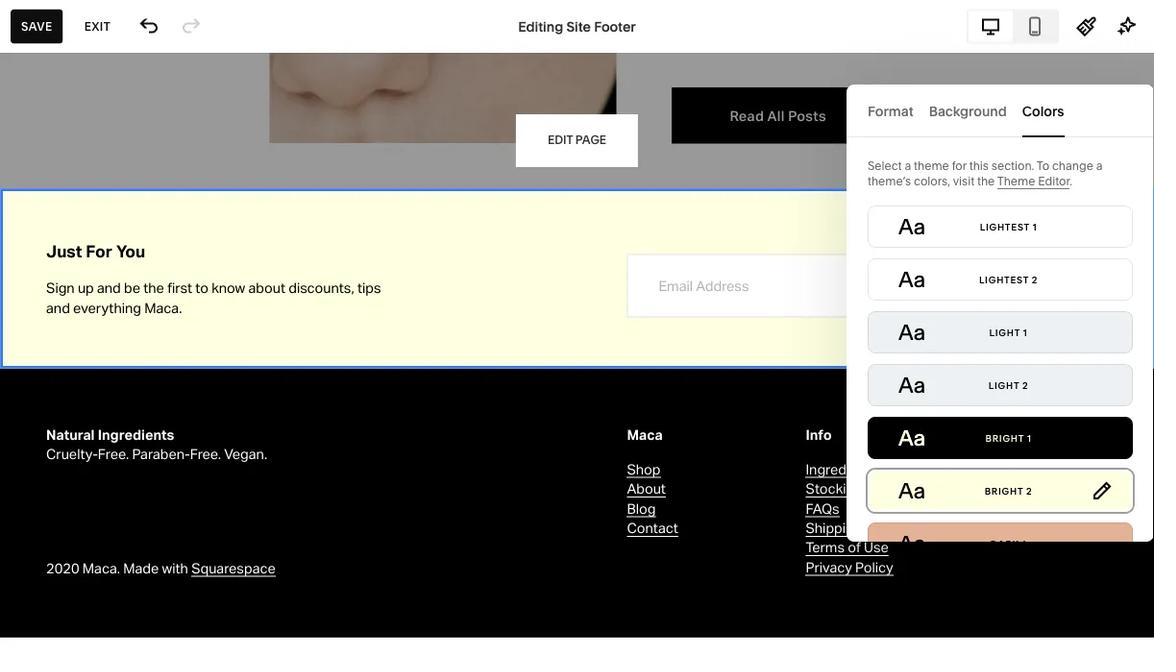 Task type: vqa. For each thing, say whether or not it's contained in the screenshot.
THE LIGHTEST related to Lightest 2
yes



Task type: locate. For each thing, give the bounding box(es) containing it.
theme's
[[868, 174, 912, 188]]

marketing
[[32, 187, 106, 206]]

bright 2
[[985, 485, 1033, 497]]

tab list up colors
[[969, 11, 1058, 42]]

2 aa from the top
[[899, 267, 926, 293]]

bright up 'bright 2'
[[986, 433, 1025, 444]]

analytics link
[[32, 255, 213, 277]]

3 aa from the top
[[899, 320, 926, 346]]

1 for dark 1
[[1022, 538, 1027, 550]]

section.
[[992, 159, 1035, 173]]

a right change
[[1097, 159, 1103, 173]]

bright
[[986, 433, 1025, 444], [985, 485, 1024, 497]]

footer
[[594, 18, 636, 35]]

bright for bright 1
[[986, 433, 1025, 444]]

1 right dark
[[1022, 538, 1027, 550]]

aa for light 1
[[899, 320, 926, 346]]

save
[[21, 19, 53, 33]]

1
[[1033, 221, 1038, 233], [1024, 327, 1028, 338], [1028, 433, 1032, 444], [1022, 538, 1027, 550]]

lightest
[[980, 221, 1030, 233], [980, 274, 1029, 286]]

2 a from the left
[[1097, 159, 1103, 173]]

site
[[567, 18, 591, 35]]

colors
[[1023, 103, 1065, 119]]

1 vertical spatial bright
[[985, 485, 1024, 497]]

1 vertical spatial lightest
[[980, 274, 1029, 286]]

1 vertical spatial light
[[989, 380, 1020, 391]]

tab list up section.
[[868, 85, 1133, 137]]

bright up dark
[[985, 485, 1024, 497]]

0 horizontal spatial a
[[905, 159, 912, 173]]

1 vertical spatial tab list
[[868, 85, 1133, 137]]

a right select
[[905, 159, 912, 173]]

asset library
[[32, 460, 128, 478]]

5 aa from the top
[[899, 425, 926, 451]]

1 down light 2
[[1028, 433, 1032, 444]]

acuity scheduling link
[[32, 289, 213, 311]]

6 aa from the top
[[899, 478, 926, 504]]

select a theme for this section. to change a theme's colors, visit the
[[868, 159, 1103, 188]]

tab list containing format
[[868, 85, 1133, 137]]

lightest down theme
[[980, 221, 1030, 233]]

4 aa from the top
[[899, 373, 926, 398]]

2 for light 2
[[1023, 380, 1029, 391]]

background button
[[929, 85, 1007, 137]]

theme
[[914, 159, 950, 173]]

2 down light 1
[[1023, 380, 1029, 391]]

2 down lightest 1
[[1032, 274, 1038, 286]]

2
[[1032, 274, 1038, 286], [1023, 380, 1029, 391], [1027, 485, 1033, 497]]

light up the bright 1 on the right
[[989, 380, 1020, 391]]

2 for bright 2
[[1027, 485, 1033, 497]]

editing site footer
[[518, 18, 636, 35]]

aa for bright 1
[[899, 425, 926, 451]]

0 vertical spatial tab list
[[969, 11, 1058, 42]]

dark
[[991, 538, 1020, 550]]

editor
[[1039, 174, 1070, 188]]

1 down lightest 2
[[1024, 327, 1028, 338]]

0 vertical spatial lightest
[[980, 221, 1030, 233]]

light for light 2
[[989, 380, 1020, 391]]

a
[[905, 159, 912, 173], [1097, 159, 1103, 173]]

1 down theme editor link
[[1033, 221, 1038, 233]]

the
[[978, 174, 995, 188]]

aa for bright 2
[[899, 478, 926, 504]]

light
[[990, 327, 1021, 338], [989, 380, 1020, 391]]

1 horizontal spatial a
[[1097, 159, 1103, 173]]

scheduling
[[82, 290, 165, 309]]

aa for lightest 1
[[899, 214, 926, 240]]

lightest up light 1
[[980, 274, 1029, 286]]

tab list
[[969, 11, 1058, 42], [868, 85, 1133, 137]]

0 vertical spatial light
[[990, 327, 1021, 338]]

7 aa from the top
[[899, 531, 926, 557]]

aa
[[899, 214, 926, 240], [899, 267, 926, 293], [899, 320, 926, 346], [899, 373, 926, 398], [899, 425, 926, 451], [899, 478, 926, 504], [899, 531, 926, 557]]

0 vertical spatial 2
[[1032, 274, 1038, 286]]

aa for dark 1
[[899, 531, 926, 557]]

exit button
[[74, 9, 121, 44]]

background
[[929, 103, 1007, 119]]

1 aa from the top
[[899, 214, 926, 240]]

aa for light 2
[[899, 373, 926, 398]]

lightest 2
[[980, 274, 1038, 286]]

light down lightest 2
[[990, 327, 1021, 338]]

0 vertical spatial bright
[[986, 433, 1025, 444]]

1 vertical spatial 2
[[1023, 380, 1029, 391]]

asset library link
[[32, 459, 213, 481]]

lightest for lightest 1
[[980, 221, 1030, 233]]

2 vertical spatial 2
[[1027, 485, 1033, 497]]

asset
[[32, 460, 73, 478]]

2 down the bright 1 on the right
[[1027, 485, 1033, 497]]

acuity
[[32, 290, 78, 309]]

library
[[77, 460, 128, 478]]



Task type: describe. For each thing, give the bounding box(es) containing it.
analytics
[[32, 256, 99, 274]]

light 1
[[990, 327, 1028, 338]]

visit
[[953, 174, 975, 188]]

contacts
[[32, 222, 98, 240]]

acuity scheduling
[[32, 290, 165, 309]]

lightest 1
[[980, 221, 1038, 233]]

bright 1
[[986, 433, 1032, 444]]

to
[[1037, 159, 1050, 173]]

editing
[[518, 18, 563, 35]]

save button
[[11, 9, 63, 44]]

lightest for lightest 2
[[980, 274, 1029, 286]]

contacts link
[[32, 221, 213, 243]]

change
[[1053, 159, 1094, 173]]

light for light 1
[[990, 327, 1021, 338]]

light 2
[[989, 380, 1029, 391]]

marketing link
[[32, 187, 213, 209]]

dark 1
[[991, 538, 1027, 550]]

1 for lightest 1
[[1033, 221, 1038, 233]]

theme
[[998, 174, 1036, 188]]

.
[[1070, 174, 1073, 188]]

theme editor link
[[998, 174, 1070, 189]]

colors,
[[914, 174, 951, 188]]

select
[[868, 159, 902, 173]]

for
[[952, 159, 967, 173]]

theme editor .
[[998, 174, 1073, 188]]

colors button
[[1023, 85, 1065, 137]]

1 for light 1
[[1024, 327, 1028, 338]]

1 a from the left
[[905, 159, 912, 173]]

aa for lightest 2
[[899, 267, 926, 293]]

format button
[[868, 85, 914, 137]]

1 for bright 1
[[1028, 433, 1032, 444]]

this
[[970, 159, 989, 173]]

exit
[[84, 19, 111, 33]]

format
[[868, 103, 914, 119]]

2 for lightest 2
[[1032, 274, 1038, 286]]

bright for bright 2
[[985, 485, 1024, 497]]



